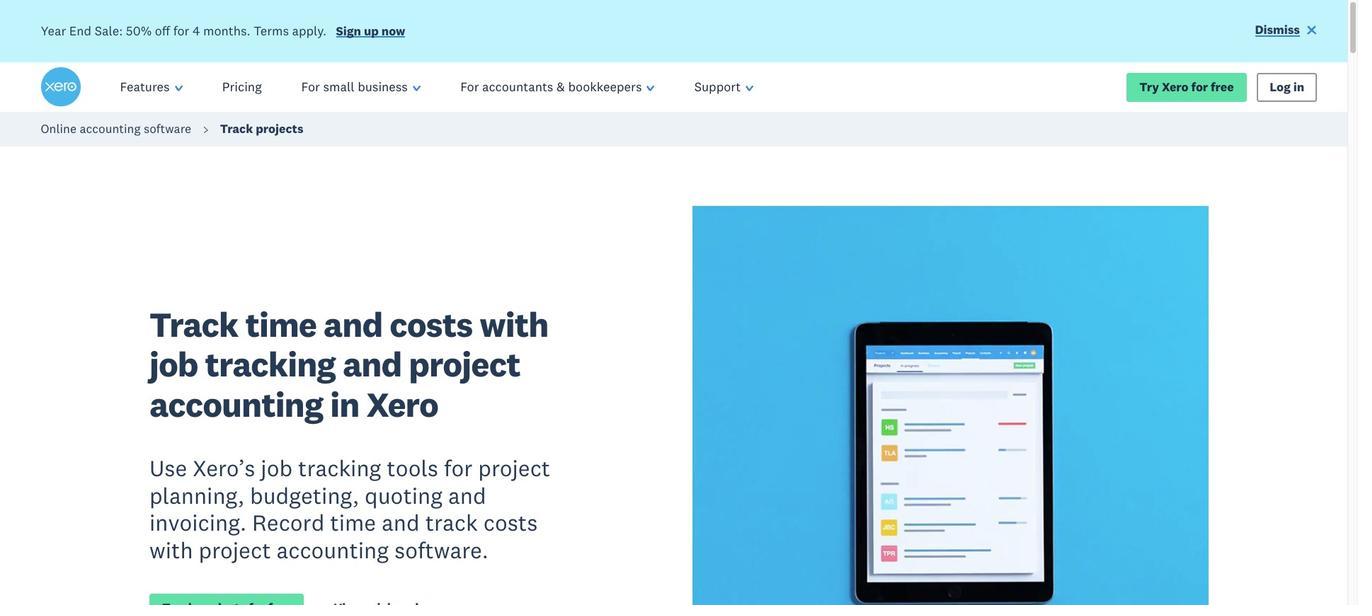 Task type: describe. For each thing, give the bounding box(es) containing it.
with inside track time and costs with job tracking and project accounting in xero
[[480, 303, 548, 346]]

log in
[[1270, 79, 1305, 95]]

budgeting,
[[250, 481, 359, 510]]

for accountants & bookkeepers
[[460, 79, 642, 95]]

accounting inside breadcrumbs 'element'
[[80, 121, 141, 137]]

sale:
[[95, 22, 123, 39]]

track projects
[[220, 121, 303, 137]]

software
[[144, 121, 191, 137]]

sign up now
[[336, 23, 405, 39]]

dismiss
[[1255, 22, 1300, 38]]

time inside use xero's job tracking tools for project planning, budgeting, quoting and invoicing. record time and track costs with project accounting software.
[[330, 509, 376, 537]]

try xero for free
[[1140, 79, 1234, 95]]

invoicing.
[[149, 509, 246, 537]]

track for track time and costs with job tracking and project accounting in xero
[[149, 303, 238, 346]]

track for track projects
[[220, 121, 253, 137]]

business
[[358, 79, 408, 95]]

with inside use xero's job tracking tools for project planning, budgeting, quoting and invoicing. record time and track costs with project accounting software.
[[149, 536, 193, 565]]

up
[[364, 23, 379, 39]]

end
[[69, 22, 91, 39]]

try
[[1140, 79, 1159, 95]]

&
[[557, 79, 565, 95]]

1 horizontal spatial xero
[[1162, 79, 1189, 95]]

2 vertical spatial project
[[199, 536, 271, 565]]

record
[[252, 509, 325, 537]]

quoting
[[365, 481, 443, 510]]

support button
[[675, 62, 774, 112]]

apply.
[[292, 22, 327, 39]]

free
[[1211, 79, 1234, 95]]

try xero for free link
[[1127, 73, 1247, 102]]

project inside track time and costs with job tracking and project accounting in xero
[[409, 343, 520, 386]]

dismiss button
[[1255, 22, 1318, 41]]

support
[[695, 79, 741, 95]]

features
[[120, 79, 170, 95]]

use
[[149, 454, 187, 482]]

for for for small business
[[301, 79, 320, 95]]

features button
[[100, 62, 202, 112]]

tools
[[387, 454, 438, 482]]

track projects link
[[220, 121, 303, 137]]

use xero's job tracking tools for project planning, budgeting, quoting and invoicing. record time and track costs with project accounting software.
[[149, 454, 550, 565]]

for small business button
[[282, 62, 441, 112]]

tracking inside use xero's job tracking tools for project planning, budgeting, quoting and invoicing. record time and track costs with project accounting software.
[[298, 454, 381, 482]]

log
[[1270, 79, 1291, 95]]

online accounting software
[[41, 121, 191, 137]]

a list of the current jobs that are being tracked displays in xero's project accounting software. image
[[693, 206, 1209, 606]]

bookkeepers
[[568, 79, 642, 95]]

job inside use xero's job tracking tools for project planning, budgeting, quoting and invoicing. record time and track costs with project accounting software.
[[261, 454, 293, 482]]

accountants
[[482, 79, 553, 95]]

year
[[41, 22, 66, 39]]



Task type: locate. For each thing, give the bounding box(es) containing it.
1 vertical spatial xero
[[366, 383, 438, 426]]

terms
[[254, 22, 289, 39]]

planning,
[[149, 481, 244, 510]]

project
[[409, 343, 520, 386], [478, 454, 550, 482], [199, 536, 271, 565]]

time inside track time and costs with job tracking and project accounting in xero
[[245, 303, 316, 346]]

xero right try
[[1162, 79, 1189, 95]]

software.
[[395, 536, 489, 565]]

for for for accountants & bookkeepers
[[460, 79, 479, 95]]

job inside track time and costs with job tracking and project accounting in xero
[[149, 343, 198, 386]]

0 vertical spatial with
[[480, 303, 548, 346]]

xero's
[[193, 454, 255, 482]]

for for project
[[444, 454, 473, 482]]

track
[[425, 509, 478, 537]]

1 horizontal spatial for
[[444, 454, 473, 482]]

0 vertical spatial project
[[409, 343, 520, 386]]

1 horizontal spatial in
[[1294, 79, 1305, 95]]

xero up tools
[[366, 383, 438, 426]]

track inside breadcrumbs 'element'
[[220, 121, 253, 137]]

1 vertical spatial time
[[330, 509, 376, 537]]

for left accountants
[[460, 79, 479, 95]]

accounting inside use xero's job tracking tools for project planning, budgeting, quoting and invoicing. record time and track costs with project accounting software.
[[277, 536, 389, 565]]

for accountants & bookkeepers button
[[441, 62, 675, 112]]

for
[[173, 22, 189, 39], [1192, 79, 1208, 95], [444, 454, 473, 482]]

year end sale: 50% off for 4 months. terms apply.
[[41, 22, 327, 39]]

pricing link
[[202, 62, 282, 112]]

for inside use xero's job tracking tools for project planning, budgeting, quoting and invoicing. record time and track costs with project accounting software.
[[444, 454, 473, 482]]

1 vertical spatial track
[[149, 303, 238, 346]]

1 vertical spatial project
[[478, 454, 550, 482]]

accounting right the online
[[80, 121, 141, 137]]

tracking
[[205, 343, 336, 386], [298, 454, 381, 482]]

1 vertical spatial accounting
[[149, 383, 323, 426]]

0 vertical spatial for
[[173, 22, 189, 39]]

xero homepage image
[[41, 67, 80, 107]]

0 vertical spatial xero
[[1162, 79, 1189, 95]]

0 vertical spatial tracking
[[205, 343, 336, 386]]

in inside track time and costs with job tracking and project accounting in xero
[[330, 383, 359, 426]]

accounting up xero's
[[149, 383, 323, 426]]

costs inside use xero's job tracking tools for project planning, budgeting, quoting and invoicing. record time and track costs with project accounting software.
[[484, 509, 538, 537]]

1 horizontal spatial with
[[480, 303, 548, 346]]

1 horizontal spatial costs
[[484, 509, 538, 537]]

0 horizontal spatial xero
[[366, 383, 438, 426]]

2 for from the left
[[460, 79, 479, 95]]

breadcrumbs element
[[0, 112, 1358, 147]]

costs inside track time and costs with job tracking and project accounting in xero
[[390, 303, 473, 346]]

sign up now link
[[336, 23, 405, 42]]

0 horizontal spatial costs
[[390, 303, 473, 346]]

accounting down budgeting,
[[277, 536, 389, 565]]

for left small
[[301, 79, 320, 95]]

1 vertical spatial job
[[261, 454, 293, 482]]

off
[[155, 22, 170, 39]]

1 vertical spatial tracking
[[298, 454, 381, 482]]

0 horizontal spatial job
[[149, 343, 198, 386]]

accounting
[[80, 121, 141, 137], [149, 383, 323, 426], [277, 536, 389, 565]]

0 horizontal spatial with
[[149, 536, 193, 565]]

4
[[193, 22, 200, 39]]

tracking inside track time and costs with job tracking and project accounting in xero
[[205, 343, 336, 386]]

accounting inside track time and costs with job tracking and project accounting in xero
[[149, 383, 323, 426]]

time
[[245, 303, 316, 346], [330, 509, 376, 537]]

0 vertical spatial track
[[220, 121, 253, 137]]

sign
[[336, 23, 361, 39]]

in
[[1294, 79, 1305, 95], [330, 383, 359, 426]]

1 vertical spatial with
[[149, 536, 193, 565]]

50%
[[126, 22, 152, 39]]

1 vertical spatial for
[[1192, 79, 1208, 95]]

projects
[[256, 121, 303, 137]]

0 vertical spatial in
[[1294, 79, 1305, 95]]

1 horizontal spatial for
[[460, 79, 479, 95]]

1 horizontal spatial time
[[330, 509, 376, 537]]

months.
[[203, 22, 250, 39]]

track time and costs with job tracking and project accounting in xero
[[149, 303, 548, 426]]

0 horizontal spatial time
[[245, 303, 316, 346]]

for for 4
[[173, 22, 189, 39]]

for left free
[[1192, 79, 1208, 95]]

2 vertical spatial for
[[444, 454, 473, 482]]

1 for from the left
[[301, 79, 320, 95]]

online accounting software link
[[41, 121, 191, 137]]

xero inside track time and costs with job tracking and project accounting in xero
[[366, 383, 438, 426]]

now
[[382, 23, 405, 39]]

log in link
[[1257, 73, 1318, 102]]

for
[[301, 79, 320, 95], [460, 79, 479, 95]]

pricing
[[222, 79, 262, 95]]

track inside track time and costs with job tracking and project accounting in xero
[[149, 303, 238, 346]]

0 vertical spatial job
[[149, 343, 198, 386]]

job
[[149, 343, 198, 386], [261, 454, 293, 482]]

0 vertical spatial costs
[[390, 303, 473, 346]]

costs
[[390, 303, 473, 346], [484, 509, 538, 537]]

1 horizontal spatial job
[[261, 454, 293, 482]]

with
[[480, 303, 548, 346], [149, 536, 193, 565]]

for right tools
[[444, 454, 473, 482]]

2 horizontal spatial for
[[1192, 79, 1208, 95]]

and
[[324, 303, 383, 346], [343, 343, 402, 386], [448, 481, 486, 510], [382, 509, 420, 537]]

online
[[41, 121, 77, 137]]

0 horizontal spatial for
[[301, 79, 320, 95]]

xero
[[1162, 79, 1189, 95], [366, 383, 438, 426]]

for left "4"
[[173, 22, 189, 39]]

1 vertical spatial in
[[330, 383, 359, 426]]

0 horizontal spatial in
[[330, 383, 359, 426]]

0 vertical spatial accounting
[[80, 121, 141, 137]]

1 vertical spatial costs
[[484, 509, 538, 537]]

small
[[323, 79, 355, 95]]

2 vertical spatial accounting
[[277, 536, 389, 565]]

for small business
[[301, 79, 408, 95]]

0 vertical spatial time
[[245, 303, 316, 346]]

track
[[220, 121, 253, 137], [149, 303, 238, 346]]

0 horizontal spatial for
[[173, 22, 189, 39]]



Task type: vqa. For each thing, say whether or not it's contained in the screenshot.
the rightmost 'A'
no



